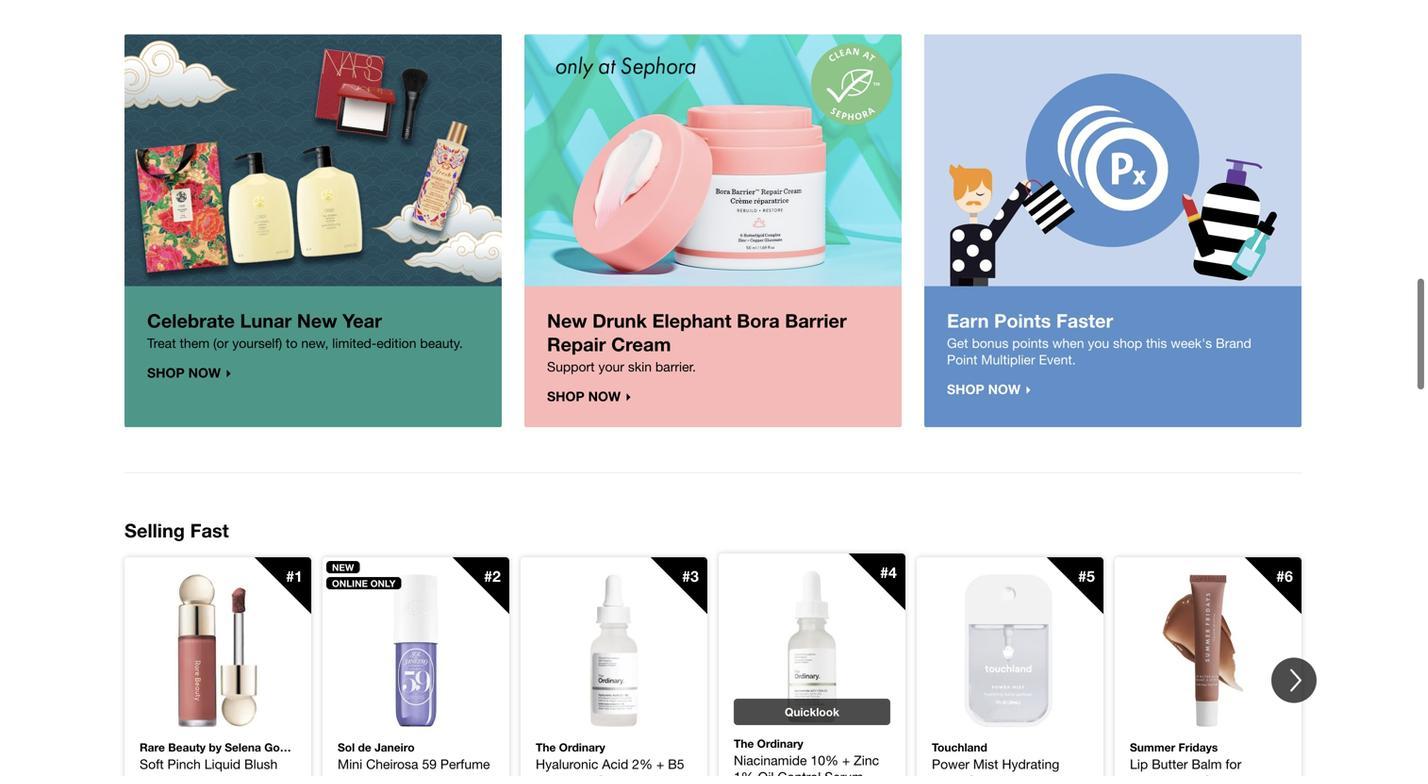 Task type: locate. For each thing, give the bounding box(es) containing it.
1 horizontal spatial the
[[734, 739, 754, 752]]

serum inside 'the ordinary hyaluronic acid 2% + b5 hydrating serum #3'
[[597, 775, 636, 776]]

2 horizontal spatial now
[[988, 383, 1021, 399]]

0 horizontal spatial shop
[[147, 367, 185, 382]]

1 horizontal spatial shop now ▸
[[547, 390, 632, 406]]

quicklook up '10%'
[[785, 707, 840, 721]]

serum down '10%'
[[825, 771, 863, 776]]

2 horizontal spatial shop now ▸ link
[[925, 36, 1302, 429]]

0 horizontal spatial ▸
[[224, 367, 231, 382]]

0 horizontal spatial mist
[[338, 775, 363, 776]]

only
[[371, 580, 396, 591]]

ordinary inside 'the ordinary hyaluronic acid 2% + b5 hydrating serum #3'
[[559, 743, 605, 756]]

serum down acid
[[597, 775, 636, 776]]

mist
[[973, 758, 999, 774], [338, 775, 363, 776]]

+ inside 'the ordinary hyaluronic acid 2% + b5 hydrating serum #3'
[[656, 758, 664, 774]]

0 horizontal spatial now
[[188, 367, 221, 382]]

0 horizontal spatial +
[[656, 758, 664, 774]]

shop now ▸
[[147, 367, 231, 382], [947, 383, 1032, 399], [547, 390, 632, 406]]

quicklook up fridays
[[1181, 711, 1236, 724]]

2%
[[632, 758, 653, 774]]

1 horizontal spatial mist
[[973, 758, 999, 774]]

quicklook button up touchland power mist hydrating hand sanitizer
[[932, 705, 1089, 731]]

the up hyaluronic
[[536, 743, 556, 756]]

hydrating inside touchland power mist hydrating hand sanitizer
[[1002, 758, 1060, 774]]

summer
[[1130, 743, 1176, 756]]

2 horizontal spatial ▸
[[1025, 383, 1032, 399]]

quicklook button for #5
[[932, 705, 1089, 731]]

ordinary up niacinamide
[[757, 739, 804, 752]]

ordinary
[[757, 739, 804, 752], [559, 743, 605, 756]]

quicklook for #3
[[587, 711, 642, 724]]

1 horizontal spatial ordinary
[[757, 739, 804, 752]]

1 horizontal spatial ▸
[[624, 390, 632, 406]]

rare beauty by selena gomez soft pinch liquid blush #1
[[140, 569, 303, 774]]

+ left zinc
[[842, 755, 850, 770]]

fast
[[190, 521, 229, 544]]

2 horizontal spatial shop now ▸
[[947, 383, 1032, 399]]

hydration
[[1130, 775, 1188, 776]]

1 vertical spatial hydrating
[[536, 775, 593, 776]]

the
[[734, 739, 754, 752], [536, 743, 556, 756]]

now
[[188, 367, 221, 382], [988, 383, 1021, 399], [588, 390, 621, 406]]

sol de janeiro - mini cheirosa 59 perfume mist image
[[338, 574, 494, 731]]

oil
[[758, 771, 774, 776]]

quicklook for #1
[[191, 711, 245, 724]]

hydrating up sanitizer
[[1002, 758, 1060, 774]]

#3
[[682, 569, 699, 587]]

#6
[[1277, 569, 1293, 587]]

1 horizontal spatial shop
[[547, 390, 585, 406]]

beauty
[[168, 743, 206, 756]]

sol de janeiro mini cheirosa 59 perfume mist
[[338, 743, 494, 776]]

quicklook button for #6
[[1130, 705, 1287, 731]]

quicklook button up acid
[[536, 705, 692, 731]]

new online only
[[332, 564, 396, 591]]

quicklook button up by
[[140, 705, 296, 731]]

0 horizontal spatial the
[[536, 743, 556, 756]]

mist up sanitizer
[[973, 758, 999, 774]]

the inside 'the ordinary hyaluronic acid 2% + b5 hydrating serum #3'
[[536, 743, 556, 756]]

the up 1%
[[734, 739, 754, 752]]

the ordinary hyaluronic acid 2% + b5 hydrating serum #3
[[536, 569, 699, 776]]

quicklook button for #3
[[536, 705, 692, 731]]

0 horizontal spatial hydrating
[[536, 775, 593, 776]]

quicklook up acid
[[587, 711, 642, 724]]

quicklook
[[785, 707, 840, 721], [191, 711, 245, 724], [389, 711, 443, 724], [587, 711, 642, 724], [983, 711, 1038, 724], [1181, 711, 1236, 724]]

ordinary for serum
[[757, 739, 804, 752]]

featuring lunar new year exclusive products: oribe hair product, nars powder set, and fresh facial essence image
[[125, 36, 502, 288]]

control
[[778, 771, 821, 776]]

hydrating inside 'the ordinary hyaluronic acid 2% + b5 hydrating serum #3'
[[536, 775, 593, 776]]

2 shop now ▸ link from the left
[[525, 36, 902, 429]]

touchland power mist hydrating hand sanitizer
[[932, 743, 1063, 776]]

ordinary inside the 'the ordinary niacinamide 10% + zinc 1% oil control serum #4'
[[757, 739, 804, 752]]

+
[[842, 755, 850, 770], [656, 758, 664, 774]]

butter
[[1152, 758, 1188, 774]]

now for third shop now ▸ link from left
[[988, 383, 1021, 399]]

quicklook button for #4
[[734, 701, 891, 727]]

shop for third shop now ▸ link from left
[[947, 383, 985, 399]]

online
[[332, 580, 368, 591]]

1 horizontal spatial +
[[842, 755, 850, 770]]

10%
[[811, 755, 839, 770]]

quicklook up touchland power mist hydrating hand sanitizer
[[983, 711, 1038, 724]]

mist down mini
[[338, 775, 363, 776]]

quicklook button up fridays
[[1130, 705, 1287, 731]]

0 horizontal spatial shop now ▸
[[147, 367, 231, 382]]

0 vertical spatial hydrating
[[1002, 758, 1060, 774]]

1 horizontal spatial shop now ▸ link
[[525, 36, 902, 429]]

shop now ▸ link
[[125, 36, 502, 429], [525, 36, 902, 429], [925, 36, 1302, 429]]

quicklook button
[[734, 701, 891, 727], [140, 705, 296, 731], [338, 705, 494, 731], [536, 705, 692, 731], [932, 705, 1089, 731], [1130, 705, 1287, 731]]

quicklook button up '10%'
[[734, 701, 891, 727]]

sol
[[338, 743, 355, 756]]

0 vertical spatial mist
[[973, 758, 999, 774]]

balm
[[1192, 758, 1222, 774]]

59
[[422, 758, 437, 774]]

▸
[[224, 367, 231, 382], [1025, 383, 1032, 399], [624, 390, 632, 406]]

2 horizontal spatial shop
[[947, 383, 985, 399]]

the inside the 'the ordinary niacinamide 10% + zinc 1% oil control serum #4'
[[734, 739, 754, 752]]

hydrating
[[1002, 758, 1060, 774], [536, 775, 593, 776]]

gomez
[[264, 743, 303, 756]]

hand
[[932, 775, 964, 776]]

1 horizontal spatial now
[[588, 390, 621, 406]]

1 horizontal spatial serum
[[825, 771, 863, 776]]

serum
[[825, 771, 863, 776], [597, 775, 636, 776]]

quicklook button up janeiro
[[338, 705, 494, 731]]

mist inside sol de janeiro mini cheirosa 59 perfume mist
[[338, 775, 363, 776]]

sanitizer
[[968, 775, 1018, 776]]

de
[[358, 743, 371, 756]]

shop for 2nd shop now ▸ link from right
[[547, 390, 585, 406]]

0 horizontal spatial shop now ▸ link
[[125, 36, 502, 429]]

1 vertical spatial mist
[[338, 775, 363, 776]]

hydrating down hyaluronic
[[536, 775, 593, 776]]

the for serum
[[734, 739, 754, 752]]

quicklook up by
[[191, 711, 245, 724]]

+ inside the 'the ordinary niacinamide 10% + zinc 1% oil control serum #4'
[[842, 755, 850, 770]]

0 horizontal spatial serum
[[597, 775, 636, 776]]

ordinary up hyaluronic
[[559, 743, 605, 756]]

+ left b5
[[656, 758, 664, 774]]

shop
[[147, 367, 185, 382], [947, 383, 985, 399], [547, 390, 585, 406]]

cheirosa
[[366, 758, 418, 774]]

1 horizontal spatial hydrating
[[1002, 758, 1060, 774]]

0 horizontal spatial ordinary
[[559, 743, 605, 756]]

#5
[[1078, 569, 1095, 587]]



Task type: describe. For each thing, give the bounding box(es) containing it.
janeiro
[[375, 743, 415, 756]]

for
[[1226, 758, 1242, 774]]

pinch
[[168, 758, 201, 774]]

quicklook button for #1
[[140, 705, 296, 731]]

the ordinary - hyaluronic acid 2% + b5 hydrating serum image
[[536, 574, 692, 731]]

#2
[[484, 569, 501, 587]]

selena
[[225, 743, 261, 756]]

rare
[[140, 743, 165, 756]]

selling
[[125, 521, 185, 544]]

quicklook for #5
[[983, 711, 1038, 724]]

3 shop now ▸ link from the left
[[925, 36, 1302, 429]]

fridays
[[1179, 743, 1218, 756]]

summer fridays lip butter balm for hydration & shine
[[1130, 743, 1245, 776]]

new
[[332, 564, 354, 575]]

niacinamide
[[734, 755, 807, 770]]

selling fast
[[125, 521, 229, 544]]

hyaluronic
[[536, 758, 598, 774]]

serum inside the 'the ordinary niacinamide 10% + zinc 1% oil control serum #4'
[[825, 771, 863, 776]]

touchland
[[932, 743, 988, 756]]

the ordinary niacinamide 10% + zinc 1% oil control serum #4
[[734, 565, 897, 776]]

acid
[[602, 758, 629, 774]]

▸ for third shop now ▸ link from left
[[1025, 383, 1032, 399]]

the ordinary - niacinamide 10% + zinc 1% oil control serum image
[[734, 571, 891, 727]]

▸ for 3rd shop now ▸ link from right
[[224, 367, 231, 382]]

rare beauty by selena gomez - soft pinch liquid blush image
[[140, 574, 296, 731]]

quicklook up janeiro
[[389, 711, 443, 724]]

soft
[[140, 758, 164, 774]]

now for 3rd shop now ▸ link from right
[[188, 367, 221, 382]]

quicklook for #6
[[1181, 711, 1236, 724]]

shine
[[1203, 775, 1237, 776]]

by
[[209, 743, 222, 756]]

mist inside touchland power mist hydrating hand sanitizer
[[973, 758, 999, 774]]

now for 2nd shop now ▸ link from right
[[588, 390, 621, 406]]

lip
[[1130, 758, 1148, 774]]

shop now ▸ for third shop now ▸ link from left
[[947, 383, 1032, 399]]

▸ for 2nd shop now ▸ link from right
[[624, 390, 632, 406]]

b5
[[668, 758, 684, 774]]

&
[[1191, 775, 1200, 776]]

1%
[[734, 771, 755, 776]]

zinc
[[854, 755, 879, 770]]

blush
[[244, 758, 278, 774]]

#1
[[286, 569, 303, 587]]

summer fridays - lip butter balm for hydration & shine image
[[1130, 574, 1287, 731]]

mini
[[338, 758, 362, 774]]

shop now ▸ for 2nd shop now ▸ link from right
[[547, 390, 632, 406]]

touchland - power mist hydrating hand sanitizer image
[[932, 574, 1089, 731]]

shop for 3rd shop now ▸ link from right
[[147, 367, 185, 382]]

perfume
[[440, 758, 490, 774]]

ordinary for #3
[[559, 743, 605, 756]]

the for #3
[[536, 743, 556, 756]]

power
[[932, 758, 970, 774]]

liquid
[[204, 758, 241, 774]]

quicklook for #4
[[785, 707, 840, 721]]

shop now ▸ for 3rd shop now ▸ link from right
[[147, 367, 231, 382]]

1 shop now ▸ link from the left
[[125, 36, 502, 429]]

#4
[[880, 565, 897, 583]]



Task type: vqa. For each thing, say whether or not it's contained in the screenshot.
SHOP NOW ▸ associated with 1st SHOP NOW ▸ link from right
yes



